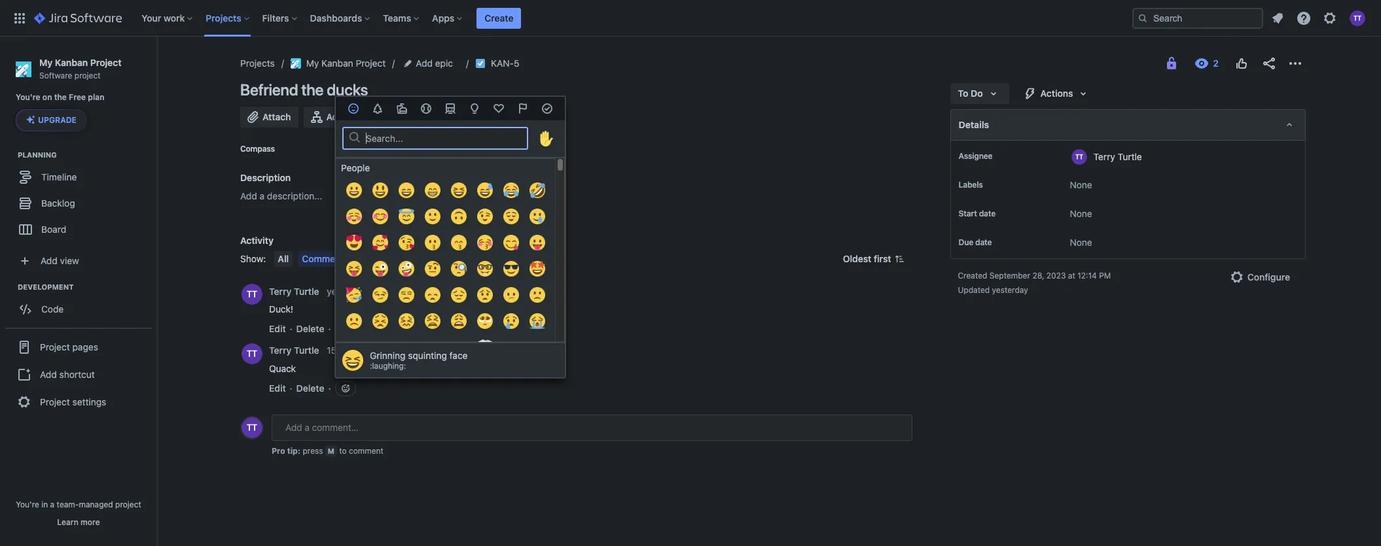 Task type: describe. For each thing, give the bounding box(es) containing it.
link
[[435, 111, 453, 122]]

1 vertical spatial :laughing: image
[[342, 350, 363, 371]]

project up ducks
[[356, 58, 386, 69]]

date for start date
[[979, 209, 996, 219]]

:stuck_out_tongue_closed_eyes: image
[[346, 261, 362, 277]]

:face_with_monocle: image
[[451, 261, 467, 277]]

press
[[303, 446, 323, 456]]

due
[[959, 238, 974, 247]]

add epic
[[416, 58, 453, 69]]

:smile: image
[[399, 183, 414, 198]]

:laughing: image
[[342, 350, 363, 371]]

primary element
[[8, 0, 1133, 36]]

projects button
[[202, 8, 254, 28]]

learn more
[[57, 518, 100, 528]]

actions
[[1041, 88, 1073, 99]]

appswitcher icon image
[[12, 10, 27, 26]]

attach button
[[240, 107, 299, 128]]

teams button
[[379, 8, 424, 28]]

search image
[[1138, 13, 1148, 23]]

seconds
[[339, 345, 375, 356]]

objects image
[[467, 101, 483, 117]]

:stuck_out_tongue_winking_eye: image
[[373, 261, 388, 277]]

none for labels
[[1070, 179, 1093, 191]]

profile image of terry turtle image
[[242, 418, 263, 439]]

sidebar navigation image
[[143, 52, 172, 79]]

1 horizontal spatial compass
[[369, 143, 409, 155]]

filters
[[262, 12, 289, 23]]

1 horizontal spatial :laughing: image
[[451, 183, 467, 198]]

:persevere: image
[[373, 314, 388, 329]]

in
[[41, 500, 48, 510]]

terry turtle for yesterday
[[269, 286, 319, 297]]

all button
[[274, 251, 293, 267]]

ago
[[377, 345, 393, 356]]

2 cell from the left
[[367, 335, 393, 360]]

to
[[958, 88, 969, 99]]

:slight_smile: image
[[425, 209, 441, 225]]

you're for you're on the free plan
[[16, 92, 40, 102]]

befriend the ducks
[[240, 81, 368, 99]]

filters button
[[258, 8, 302, 28]]

1 horizontal spatial project
[[115, 500, 141, 510]]

:pleading_face: image
[[477, 314, 493, 329]]

planning group
[[7, 150, 156, 247]]

add for add epic
[[416, 58, 433, 69]]

you're for you're in a team-managed project
[[16, 500, 39, 510]]

more
[[81, 518, 100, 528]]

:laughing:
[[370, 361, 406, 371]]

1 horizontal spatial the
[[301, 81, 324, 99]]

updated
[[958, 285, 990, 295]]

quack
[[269, 363, 296, 374]]

edit for duck!
[[269, 323, 286, 335]]

description...
[[267, 191, 322, 202]]

:partying_face: image
[[346, 287, 362, 303]]

add a description...
[[240, 191, 322, 202]]

date for due date
[[975, 238, 992, 247]]

add view button
[[8, 248, 149, 274]]

learn more button
[[57, 518, 100, 528]]

oldest
[[843, 253, 872, 264]]

0 vertical spatial terry
[[1094, 151, 1115, 162]]

food & drink image
[[394, 101, 410, 117]]

activity image
[[418, 101, 434, 117]]

0 vertical spatial terry turtle
[[1094, 151, 1142, 162]]

projects for the projects dropdown button
[[206, 12, 241, 23]]

timeline
[[41, 171, 77, 183]]

assignee
[[959, 151, 993, 161]]

start
[[959, 209, 977, 219]]

newest first image
[[894, 254, 904, 264]]

:nerd: image
[[477, 261, 493, 277]]

get compass
[[352, 143, 409, 155]]

create button
[[477, 8, 521, 28]]

start date
[[959, 209, 996, 219]]

pro tip: press m to comment
[[272, 446, 384, 456]]

:relieved: image
[[503, 209, 519, 225]]

15 seconds ago
[[327, 345, 393, 356]]

delete for duck!
[[296, 323, 324, 335]]

project settings
[[40, 397, 106, 408]]

your profile and settings image
[[1350, 10, 1366, 26]]

software
[[39, 71, 72, 80]]

:smirk: image
[[373, 287, 388, 303]]

vote options: no one has voted for this issue yet. image
[[1234, 56, 1250, 71]]

:slight_frown: image
[[530, 287, 545, 303]]

add a child issue button
[[304, 107, 407, 128]]

:disappointed: image
[[425, 287, 441, 303]]

team-
[[57, 500, 79, 510]]

6 cell from the left
[[498, 335, 524, 360]]

dashboards
[[310, 12, 362, 23]]

yesterday inside created september 28, 2023 at 12:14 pm updated yesterday
[[992, 285, 1028, 295]]

my for my kanban project software project
[[39, 57, 53, 68]]

Search field
[[1133, 8, 1264, 28]]

actions image
[[1288, 56, 1303, 71]]

:grinning: image
[[346, 183, 362, 198]]

my kanban project link
[[291, 56, 386, 71]]

add a child issue
[[326, 111, 399, 122]]

shortcut
[[59, 369, 95, 380]]

add for add a child issue
[[326, 111, 344, 122]]

turtle for yesterday
[[294, 286, 319, 297]]

1 issue from the left
[[377, 111, 399, 122]]

kan-5
[[491, 58, 520, 69]]

:confounded: image
[[399, 314, 414, 329]]

settings image
[[1322, 10, 1338, 26]]

:weary: image
[[451, 314, 467, 329]]

:cry: image
[[503, 314, 519, 329]]

Add a comment… field
[[272, 415, 912, 441]]

:kissing_smiling_eyes: image
[[451, 235, 467, 251]]

create
[[485, 12, 514, 23]]

:face_with_raised_eyebrow: image
[[425, 261, 441, 277]]

my kanban project software project
[[39, 57, 121, 80]]

to
[[339, 446, 347, 456]]

history button
[[358, 251, 397, 267]]

plan
[[88, 92, 104, 102]]

add shortcut button
[[5, 362, 152, 388]]

oldest first button
[[835, 251, 912, 267]]

emojis actions and list panel tab panel
[[336, 120, 565, 547]]

due date
[[959, 238, 992, 247]]

project down add shortcut
[[40, 397, 70, 408]]

project inside my kanban project software project
[[90, 57, 121, 68]]

group containing project pages
[[5, 328, 152, 421]]

0 horizontal spatial a
[[50, 500, 54, 510]]

:heart_eyes: image
[[346, 235, 362, 251]]

kanban for my kanban project
[[322, 58, 353, 69]]

description
[[240, 172, 291, 183]]

befriend
[[240, 81, 298, 99]]

all
[[278, 253, 289, 264]]

settings
[[72, 397, 106, 408]]

:stuck_out_tongue: image
[[530, 235, 545, 251]]

add shortcut
[[40, 369, 95, 380]]

tip:
[[287, 446, 301, 456]]

none for start date
[[1070, 208, 1093, 219]]

kanban for my kanban project software project
[[55, 57, 88, 68]]

ducks
[[327, 81, 368, 99]]

your
[[142, 12, 161, 23]]

my kanban project image
[[291, 58, 301, 69]]

edit button for duck!
[[269, 323, 286, 336]]

september
[[990, 271, 1031, 281]]

learn
[[57, 518, 78, 528]]

2 issue from the left
[[455, 111, 478, 122]]

:kissing_heart: image
[[399, 235, 414, 251]]

Emoji name field
[[362, 129, 527, 147]]

:pensive: image
[[451, 287, 467, 303]]

:kissing_closed_eyes: image
[[477, 235, 493, 251]]

terry turtle for 15 seconds ago
[[269, 345, 319, 356]]

configure link
[[1221, 267, 1298, 288]]

your work
[[142, 12, 185, 23]]

:blush: image
[[373, 209, 388, 225]]

notifications image
[[1270, 10, 1286, 26]]

a for description...
[[260, 191, 265, 202]]

:exploding_head: image
[[477, 340, 493, 355]]

project settings link
[[5, 388, 152, 417]]

backlog link
[[7, 191, 151, 217]]

code
[[41, 304, 64, 315]]

task image
[[475, 58, 486, 69]]

child
[[354, 111, 374, 122]]

:relaxed: image
[[346, 209, 362, 225]]

3 cell from the left
[[393, 335, 420, 360]]



Task type: locate. For each thing, give the bounding box(es) containing it.
delete for quack
[[296, 383, 324, 394]]

jira software image
[[34, 10, 122, 26], [34, 10, 122, 26]]

0 vertical spatial delete
[[296, 323, 324, 335]]

2 delete from the top
[[296, 383, 324, 394]]

turtle left 15
[[294, 345, 319, 356]]

comments
[[302, 253, 349, 264]]

project inside my kanban project software project
[[75, 71, 101, 80]]

a inside button
[[346, 111, 351, 122]]

1 cell from the left
[[341, 335, 367, 360]]

the
[[301, 81, 324, 99], [54, 92, 67, 102]]

:laughing: image
[[451, 183, 467, 198], [342, 350, 363, 371]]

1 vertical spatial terry turtle
[[269, 286, 319, 297]]

cell
[[341, 335, 367, 360], [367, 335, 393, 360], [393, 335, 420, 360], [420, 335, 446, 360], [446, 335, 472, 360], [498, 335, 524, 360], [524, 335, 551, 360]]

show:
[[240, 253, 266, 264]]

delete
[[296, 323, 324, 335], [296, 383, 324, 394]]

cell up :laughing:
[[367, 335, 393, 360]]

delete button for quack
[[296, 382, 324, 395]]

12:14
[[1078, 271, 1097, 281]]

0 horizontal spatial kanban
[[55, 57, 88, 68]]

0 vertical spatial none
[[1070, 179, 1093, 191]]

:star_struck: image
[[530, 261, 545, 277]]

first
[[874, 253, 891, 264]]

edit down duck!
[[269, 323, 286, 335]]

2 edit from the top
[[269, 383, 286, 394]]

projects for 'projects' link
[[240, 58, 275, 69]]

copy link to issue image
[[517, 58, 527, 68]]

terry turtle up duck!
[[269, 286, 319, 297]]

you're in a team-managed project
[[16, 500, 141, 510]]

on
[[42, 92, 52, 102]]

1 vertical spatial edit button
[[269, 382, 286, 395]]

add for add view
[[41, 255, 57, 266]]

delete left :frowning2: image
[[296, 323, 324, 335]]

work
[[164, 12, 185, 23]]

choose an emoji category tab list
[[336, 97, 565, 120]]

2 vertical spatial a
[[50, 500, 54, 510]]

actions button
[[1015, 83, 1099, 104]]

:upside_down: image
[[451, 209, 467, 225]]

1 vertical spatial delete button
[[296, 382, 324, 395]]

2 vertical spatial terry
[[269, 345, 292, 356]]

terry up duck!
[[269, 286, 292, 297]]

kanban up ducks
[[322, 58, 353, 69]]

:sunglasses: image
[[503, 261, 519, 277]]

:raised_hand: image
[[535, 127, 558, 150], [539, 131, 555, 146]]

delete left add reaction image at the left bottom of page
[[296, 383, 324, 394]]

1 horizontal spatial a
[[260, 191, 265, 202]]

board link
[[7, 217, 151, 243]]

pro
[[272, 446, 285, 456]]

add left people image
[[326, 111, 344, 122]]

epic
[[435, 58, 453, 69]]

2 delete button from the top
[[296, 382, 324, 395]]

project up add shortcut
[[40, 342, 70, 353]]

:rofl: image
[[530, 183, 545, 198]]

assignee pin to top. only you can see pinned fields. image
[[995, 151, 1006, 162]]

:smiling_face_with_3_hearts: image
[[373, 235, 388, 251]]

0 vertical spatial turtle
[[1118, 151, 1142, 162]]

2 edit button from the top
[[269, 382, 286, 395]]

cell right 'ago'
[[393, 335, 420, 360]]

1 vertical spatial a
[[260, 191, 265, 202]]

development group
[[7, 282, 156, 327]]

none
[[1070, 179, 1093, 191], [1070, 208, 1093, 219], [1070, 237, 1093, 248]]

1 you're from the top
[[16, 92, 40, 102]]

planning image
[[2, 147, 18, 163]]

link issue button
[[412, 107, 487, 128]]

compass
[[369, 143, 409, 155], [240, 144, 275, 154]]

:laughing: image up :upside_down: "image"
[[451, 183, 467, 198]]

delete button for duck!
[[296, 323, 324, 336]]

edit button down duck!
[[269, 323, 286, 336]]

turtle
[[1118, 151, 1142, 162], [294, 286, 319, 297], [294, 345, 319, 356]]

add down description
[[240, 191, 257, 202]]

issue
[[377, 111, 399, 122], [455, 111, 478, 122]]

you're left in
[[16, 500, 39, 510]]

cell down :tired_face: icon
[[420, 335, 446, 360]]

symbols image
[[491, 101, 507, 117]]

:tired_face: image
[[425, 314, 441, 329]]

comments button
[[298, 251, 353, 267]]

project up plan
[[75, 71, 101, 80]]

nature image
[[370, 101, 385, 117]]

kanban inside my kanban project software project
[[55, 57, 88, 68]]

a for child
[[346, 111, 351, 122]]

terry for 15 seconds ago
[[269, 345, 292, 356]]

project
[[75, 71, 101, 80], [115, 500, 141, 510]]

1 edit button from the top
[[269, 323, 286, 336]]

apps button
[[428, 8, 468, 28]]

1 delete button from the top
[[296, 323, 324, 336]]

yesterday down :stuck_out_tongue_closed_eyes: image
[[327, 286, 368, 297]]

:frowning2: image
[[346, 314, 362, 329]]

share image
[[1262, 56, 1277, 71]]

0 horizontal spatial compass
[[240, 144, 275, 154]]

my kanban project
[[306, 58, 386, 69]]

projects inside dropdown button
[[206, 12, 241, 23]]

compass up description
[[240, 144, 275, 154]]

0 horizontal spatial the
[[54, 92, 67, 102]]

apps
[[432, 12, 455, 23]]

add epic button
[[401, 56, 457, 71]]

add for add a description...
[[240, 191, 257, 202]]

turtle down details element
[[1118, 151, 1142, 162]]

timeline link
[[7, 164, 151, 191]]

menu bar
[[271, 251, 400, 267]]

0 vertical spatial edit
[[269, 323, 286, 335]]

add left the shortcut
[[40, 369, 57, 380]]

2 vertical spatial turtle
[[294, 345, 319, 356]]

add reaction image
[[340, 384, 351, 394]]

created september 28, 2023 at 12:14 pm updated yesterday
[[958, 271, 1111, 295]]

cell down :sob: image
[[524, 335, 551, 360]]

0 horizontal spatial yesterday
[[327, 286, 368, 297]]

0 horizontal spatial my
[[39, 57, 53, 68]]

kan-5 link
[[491, 56, 520, 71]]

oldest first
[[843, 253, 891, 264]]

cell down :cry: image
[[498, 335, 524, 360]]

my right my kanban project icon
[[306, 58, 319, 69]]

terry for yesterday
[[269, 286, 292, 297]]

:joy: image
[[503, 183, 519, 198]]

0 horizontal spatial :laughing: image
[[342, 350, 363, 371]]

:grin: image
[[425, 183, 441, 198]]

2 vertical spatial terry turtle
[[269, 345, 319, 356]]

5 cell from the left
[[446, 335, 472, 360]]

date
[[979, 209, 996, 219], [975, 238, 992, 247]]

1 vertical spatial you're
[[16, 500, 39, 510]]

people
[[341, 162, 370, 173]]

m
[[328, 447, 334, 456]]

:smiling_face_with_tear: image
[[530, 209, 545, 225]]

:sob: image
[[530, 314, 545, 329]]

2 vertical spatial none
[[1070, 237, 1093, 248]]

terry turtle down details element
[[1094, 151, 1142, 162]]

project pages
[[40, 342, 98, 353]]

edit button
[[269, 323, 286, 336], [269, 382, 286, 395]]

1 vertical spatial terry
[[269, 286, 292, 297]]

15
[[327, 345, 337, 356]]

projects
[[206, 12, 241, 23], [240, 58, 275, 69]]

terry down details element
[[1094, 151, 1115, 162]]

2 horizontal spatial a
[[346, 111, 351, 122]]

productivity image
[[540, 101, 555, 117]]

1 vertical spatial edit
[[269, 383, 286, 394]]

7 cell from the left
[[524, 335, 551, 360]]

project right managed at bottom left
[[115, 500, 141, 510]]

group
[[5, 328, 152, 421]]

face
[[450, 350, 468, 361]]

a down description
[[260, 191, 265, 202]]

cell right 15
[[341, 335, 367, 360]]

:zany_face: image
[[399, 261, 414, 277]]

development
[[18, 283, 74, 291]]

free
[[69, 92, 86, 102]]

banner containing your work
[[0, 0, 1381, 37]]

add left view
[[41, 255, 57, 266]]

0 vertical spatial a
[[346, 111, 351, 122]]

details element
[[950, 109, 1306, 141]]

0 vertical spatial :laughing: image
[[451, 183, 467, 198]]

the right the on
[[54, 92, 67, 102]]

1 horizontal spatial kanban
[[322, 58, 353, 69]]

:yum: image
[[503, 235, 519, 251]]

code link
[[7, 297, 151, 323]]

travel & places image
[[443, 101, 458, 117]]

copy link to comment image
[[401, 345, 411, 355]]

3 none from the top
[[1070, 237, 1093, 248]]

my up software
[[39, 57, 53, 68]]

my inside my kanban project software project
[[39, 57, 53, 68]]

flags image
[[515, 101, 531, 117]]

you're left the on
[[16, 92, 40, 102]]

upgrade
[[38, 115, 77, 125]]

:innocent: image
[[399, 209, 414, 225]]

at
[[1068, 271, 1075, 281]]

people image
[[345, 101, 361, 117]]

1 vertical spatial delete
[[296, 383, 324, 394]]

:confused: image
[[503, 287, 519, 303]]

2 yesterday from the left
[[327, 286, 368, 297]]

link issue
[[435, 111, 478, 122]]

yesterday
[[992, 285, 1028, 295], [327, 286, 368, 297]]

2 none from the top
[[1070, 208, 1093, 219]]

delete button left add reaction image at the left bottom of page
[[296, 382, 324, 395]]

projects up befriend
[[240, 58, 275, 69]]

a
[[346, 111, 351, 122], [260, 191, 265, 202], [50, 500, 54, 510]]

edit
[[269, 323, 286, 335], [269, 383, 286, 394]]

delete button left :frowning2: image
[[296, 323, 324, 336]]

2023
[[1047, 271, 1066, 281]]

attach
[[263, 111, 291, 122]]

1 vertical spatial project
[[115, 500, 141, 510]]

compass right get on the left top of the page
[[369, 143, 409, 155]]

duck!
[[269, 304, 293, 315]]

:unamused: image
[[399, 287, 414, 303]]

do
[[971, 88, 983, 99]]

banner
[[0, 0, 1381, 37]]

my for my kanban project
[[306, 58, 319, 69]]

labels
[[959, 180, 983, 190]]

kanban up software
[[55, 57, 88, 68]]

add left epic
[[416, 58, 433, 69]]

date right start
[[979, 209, 996, 219]]

0 horizontal spatial project
[[75, 71, 101, 80]]

your work button
[[138, 8, 198, 28]]

edit down quack
[[269, 383, 286, 394]]

the left ducks
[[301, 81, 324, 99]]

0 vertical spatial delete button
[[296, 323, 324, 336]]

5
[[514, 58, 520, 69]]

turtle down comments button
[[294, 286, 319, 297]]

1 delete from the top
[[296, 323, 324, 335]]

terry up quack
[[269, 345, 292, 356]]

edit for quack
[[269, 383, 286, 394]]

view
[[60, 255, 79, 266]]

add view
[[41, 255, 79, 266]]

0 vertical spatial edit button
[[269, 323, 286, 336]]

0 horizontal spatial issue
[[377, 111, 399, 122]]

:sweat_smile: image
[[477, 183, 493, 198]]

0 vertical spatial you're
[[16, 92, 40, 102]]

:kissing: image
[[425, 235, 441, 251]]

yesterday down "september"
[[992, 285, 1028, 295]]

terry turtle
[[1094, 151, 1142, 162], [269, 286, 319, 297], [269, 345, 319, 356]]

terry
[[1094, 151, 1115, 162], [269, 286, 292, 297], [269, 345, 292, 356]]

edit button for quack
[[269, 382, 286, 395]]

1 horizontal spatial my
[[306, 58, 319, 69]]

development image
[[2, 280, 18, 295]]

1 horizontal spatial issue
[[455, 111, 478, 122]]

1 horizontal spatial yesterday
[[992, 285, 1028, 295]]

1 none from the top
[[1070, 179, 1093, 191]]

:worried: image
[[477, 287, 493, 303]]

a left the child
[[346, 111, 351, 122]]

terry turtle up quack
[[269, 345, 319, 356]]

upgrade button
[[16, 110, 86, 131]]

you're on the free plan
[[16, 92, 104, 102]]

configure
[[1248, 272, 1290, 283]]

managed
[[79, 500, 113, 510]]

due date pin to top. only you can see pinned fields. image
[[995, 238, 1005, 248]]

1 vertical spatial none
[[1070, 208, 1093, 219]]

1 vertical spatial date
[[975, 238, 992, 247]]

pages
[[72, 342, 98, 353]]

1 vertical spatial turtle
[[294, 286, 319, 297]]

delete button
[[296, 323, 324, 336], [296, 382, 324, 395]]

1 vertical spatial projects
[[240, 58, 275, 69]]

comment
[[349, 446, 384, 456]]

0 vertical spatial project
[[75, 71, 101, 80]]

:smiley: image
[[373, 183, 388, 198]]

help image
[[1296, 10, 1312, 26]]

cell down :weary: icon
[[446, 335, 472, 360]]

grinning
[[370, 350, 406, 361]]

project up plan
[[90, 57, 121, 68]]

squinting
[[408, 350, 447, 361]]

2 you're from the top
[[16, 500, 39, 510]]

0 vertical spatial projects
[[206, 12, 241, 23]]

turtle for 15 seconds ago
[[294, 345, 319, 356]]

get
[[352, 143, 367, 155]]

menu bar containing all
[[271, 251, 400, 267]]

:laughing: image right 15
[[342, 350, 363, 371]]

edit button down quack
[[269, 382, 286, 395]]

emoji picker dialog
[[335, 96, 566, 547]]

teams
[[383, 12, 411, 23]]

4 cell from the left
[[420, 335, 446, 360]]

a right in
[[50, 500, 54, 510]]

1 yesterday from the left
[[992, 285, 1028, 295]]

details
[[959, 119, 989, 130]]

projects right work
[[206, 12, 241, 23]]

date left due date pin to top. only you can see pinned fields. 'image'
[[975, 238, 992, 247]]

0 vertical spatial date
[[979, 209, 996, 219]]

history
[[362, 253, 393, 264]]

add for add shortcut
[[40, 369, 57, 380]]

you're
[[16, 92, 40, 102], [16, 500, 39, 510]]

planning
[[18, 151, 57, 159]]

:wink: image
[[477, 209, 493, 225]]

projects link
[[240, 56, 275, 71]]

1 edit from the top
[[269, 323, 286, 335]]



Task type: vqa. For each thing, say whether or not it's contained in the screenshot.
Collapse Recent projects image
no



